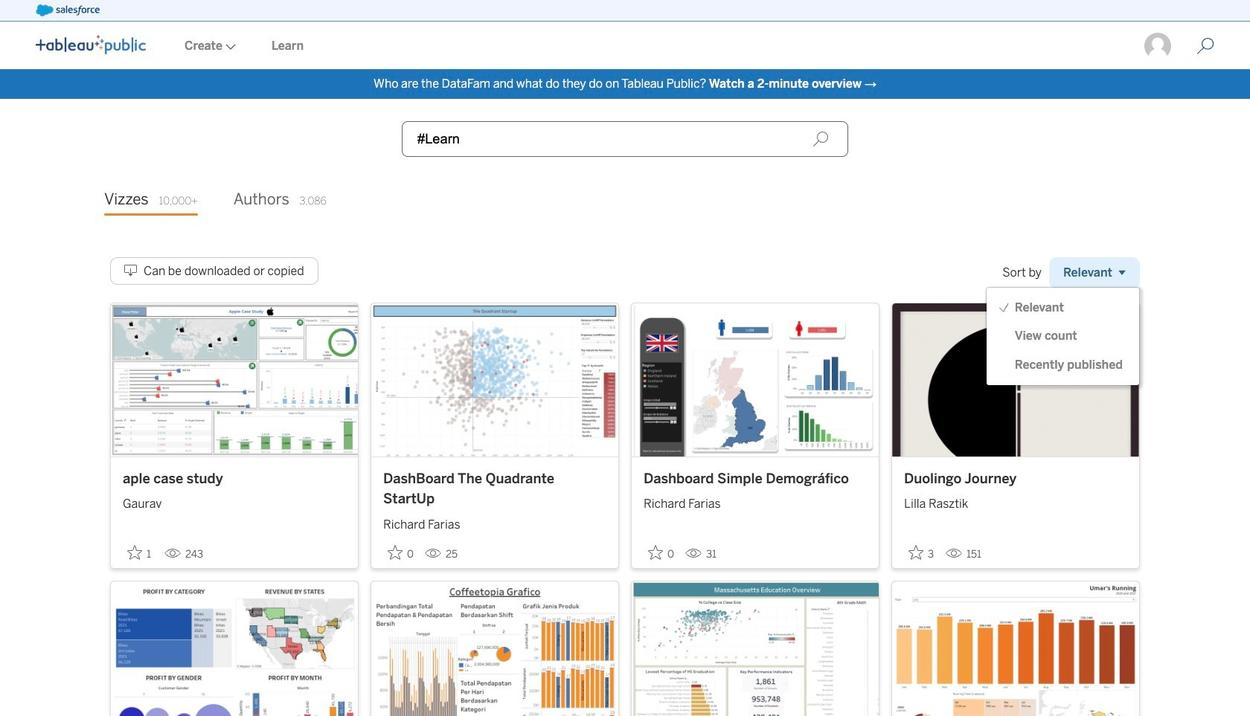 Task type: locate. For each thing, give the bounding box(es) containing it.
salesforce logo image
[[36, 4, 100, 16]]

add favorite image
[[127, 545, 142, 560], [648, 545, 663, 560], [909, 545, 924, 560]]

create image
[[223, 44, 236, 50]]

workbook thumbnail image
[[111, 304, 358, 457], [372, 304, 619, 457], [632, 304, 879, 457], [893, 304, 1140, 457], [111, 582, 358, 717], [372, 582, 619, 717], [632, 582, 879, 717], [893, 582, 1140, 717]]

2 add favorite image from the left
[[648, 545, 663, 560]]

0 horizontal spatial add favorite image
[[127, 545, 142, 560]]

1 horizontal spatial add favorite image
[[648, 545, 663, 560]]

1 add favorite button from the left
[[123, 541, 159, 566]]

Add Favorite button
[[123, 541, 159, 566], [383, 541, 419, 566], [644, 541, 680, 566], [905, 541, 940, 566]]

1 add favorite image from the left
[[127, 545, 142, 560]]

christina.overa image
[[1144, 31, 1173, 61]]

2 horizontal spatial add favorite image
[[909, 545, 924, 560]]

3 add favorite image from the left
[[909, 545, 924, 560]]



Task type: vqa. For each thing, say whether or not it's contained in the screenshot.
Understand environmental and biodiversity outcomes through data visualizations element
no



Task type: describe. For each thing, give the bounding box(es) containing it.
2 add favorite button from the left
[[383, 541, 419, 566]]

Search input field
[[402, 121, 849, 157]]

add favorite image
[[388, 545, 403, 560]]

4 add favorite button from the left
[[905, 541, 940, 566]]

3 add favorite button from the left
[[644, 541, 680, 566]]

list options menu
[[987, 294, 1140, 380]]

logo image
[[36, 35, 146, 54]]

go to search image
[[1179, 37, 1233, 55]]

search image
[[813, 131, 829, 147]]



